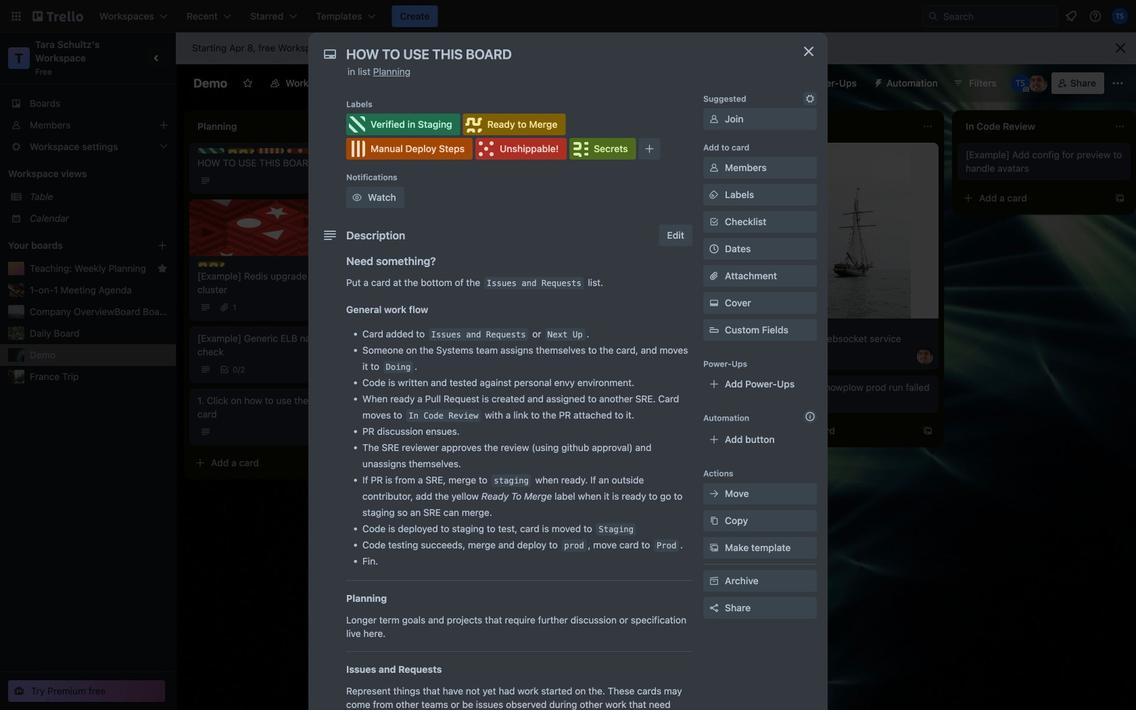 Task type: locate. For each thing, give the bounding box(es) containing it.
1 vertical spatial color: green, title: "verified in staging" element
[[197, 148, 225, 154]]

0 notifications image
[[1063, 8, 1079, 24]]

1 horizontal spatial create from template… image
[[1114, 193, 1125, 204]]

show menu image
[[1111, 76, 1125, 90]]

1 horizontal spatial color: green, title: "verified in staging" element
[[346, 114, 460, 135]]

james peterson (jamespeterson93) image
[[1028, 74, 1047, 93], [917, 348, 933, 364]]

sm image
[[868, 72, 887, 91], [707, 112, 721, 126], [707, 161, 721, 174], [707, 188, 721, 202], [350, 191, 364, 204], [707, 296, 721, 310], [707, 574, 721, 588]]

1 vertical spatial create from template… image
[[922, 425, 933, 436]]

create from template… image
[[730, 212, 741, 222]]

color: red, title: "unshippable!" element
[[475, 138, 567, 160], [287, 148, 314, 154]]

color: orange, title: "manual deploy steps" element
[[346, 138, 473, 160], [257, 148, 284, 154]]

primary element
[[0, 0, 1136, 32]]

starred icon image
[[157, 263, 168, 274]]

0 horizontal spatial color: orange, title: "manual deploy steps" element
[[257, 148, 284, 154]]

1 horizontal spatial color: red, title: "unshippable!" element
[[475, 138, 567, 160]]

tara schultz (taraschultz7) image
[[1112, 8, 1128, 24], [1011, 74, 1030, 93]]

1 vertical spatial james peterson (jamespeterson93) image
[[917, 348, 933, 364]]

color: green, title: "verified in staging" element
[[346, 114, 460, 135], [197, 148, 225, 154]]

open information menu image
[[1089, 9, 1102, 23]]

sm image
[[803, 92, 817, 105], [707, 487, 721, 500], [707, 514, 721, 527], [707, 541, 721, 555]]

color: yellow, title: "ready to merge" element
[[463, 114, 566, 135], [227, 148, 254, 154], [197, 261, 225, 267], [774, 324, 801, 329]]

None text field
[[339, 42, 786, 66]]

0 horizontal spatial create from template… image
[[922, 425, 933, 436]]

add board image
[[157, 240, 168, 251]]

color: lime, title: "secrets" element
[[570, 138, 636, 160], [316, 148, 344, 154]]

1 horizontal spatial james peterson (jamespeterson93) image
[[1028, 74, 1047, 93]]

Search field
[[922, 5, 1058, 27]]

create from template… image
[[1114, 193, 1125, 204], [922, 425, 933, 436]]

1 horizontal spatial tara schultz (taraschultz7) image
[[1112, 8, 1128, 24]]

1 vertical spatial tara schultz (taraschultz7) image
[[1011, 74, 1030, 93]]



Task type: vqa. For each thing, say whether or not it's contained in the screenshot.
checklists
no



Task type: describe. For each thing, give the bounding box(es) containing it.
0 horizontal spatial color: green, title: "verified in staging" element
[[197, 148, 225, 154]]

close dialog image
[[801, 43, 817, 60]]

search image
[[928, 11, 939, 22]]

your boards with 6 items element
[[8, 237, 137, 254]]

0 horizontal spatial tara schultz (taraschultz7) image
[[1011, 74, 1030, 93]]

0 vertical spatial create from template… image
[[1114, 193, 1125, 204]]

0 horizontal spatial color: lime, title: "secrets" element
[[316, 148, 344, 154]]

star or unstar board image
[[242, 78, 253, 89]]

0 vertical spatial tara schultz (taraschultz7) image
[[1112, 8, 1128, 24]]

0 vertical spatial james peterson (jamespeterson93) image
[[1028, 74, 1047, 93]]

1 horizontal spatial color: lime, title: "secrets" element
[[570, 138, 636, 160]]

0 horizontal spatial color: red, title: "unshippable!" element
[[287, 148, 314, 154]]

1 horizontal spatial color: orange, title: "manual deploy steps" element
[[346, 138, 473, 160]]

Board name text field
[[187, 72, 234, 94]]

0 vertical spatial color: green, title: "verified in staging" element
[[346, 114, 460, 135]]

0 horizontal spatial james peterson (jamespeterson93) image
[[917, 348, 933, 364]]



